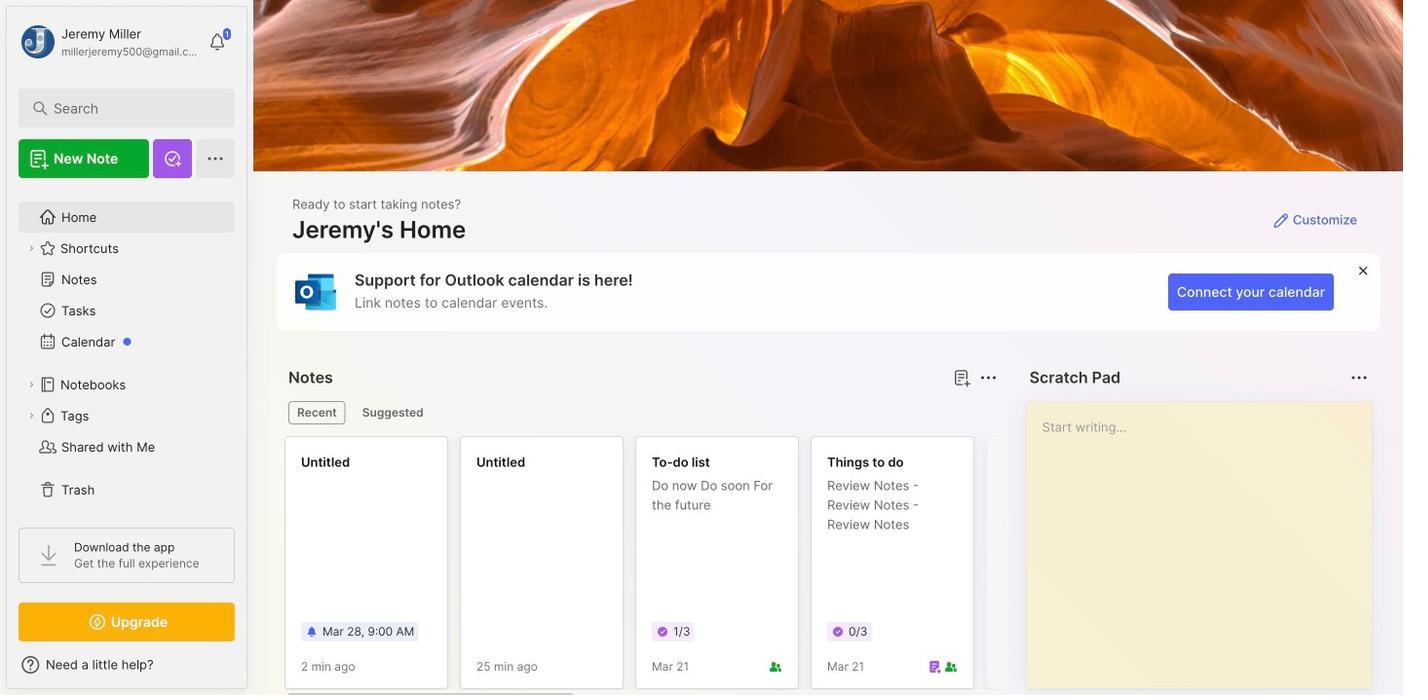 Task type: vqa. For each thing, say whether or not it's contained in the screenshot.
MORE ACTIONS IMAGE
yes



Task type: locate. For each thing, give the bounding box(es) containing it.
None search field
[[54, 96, 209, 120]]

More actions field
[[1346, 364, 1373, 392]]

WHAT'S NEW field
[[7, 650, 247, 681]]

Search text field
[[54, 99, 209, 118]]

tree inside main element
[[7, 190, 247, 517]]

0 horizontal spatial tab
[[288, 402, 346, 425]]

tree
[[7, 190, 247, 517]]

click to collapse image
[[246, 660, 261, 683]]

1 horizontal spatial tab
[[354, 402, 432, 425]]

tab list
[[288, 402, 995, 425]]

more actions image
[[1348, 366, 1371, 390]]

2 tab from the left
[[354, 402, 432, 425]]

tab
[[288, 402, 346, 425], [354, 402, 432, 425]]

row group
[[285, 437, 1403, 696]]



Task type: describe. For each thing, give the bounding box(es) containing it.
expand tags image
[[25, 410, 37, 422]]

Start writing… text field
[[1042, 402, 1371, 673]]

Account field
[[19, 22, 199, 61]]

1 tab from the left
[[288, 402, 346, 425]]

main element
[[0, 0, 253, 696]]

expand notebooks image
[[25, 379, 37, 391]]

none search field inside main element
[[54, 96, 209, 120]]



